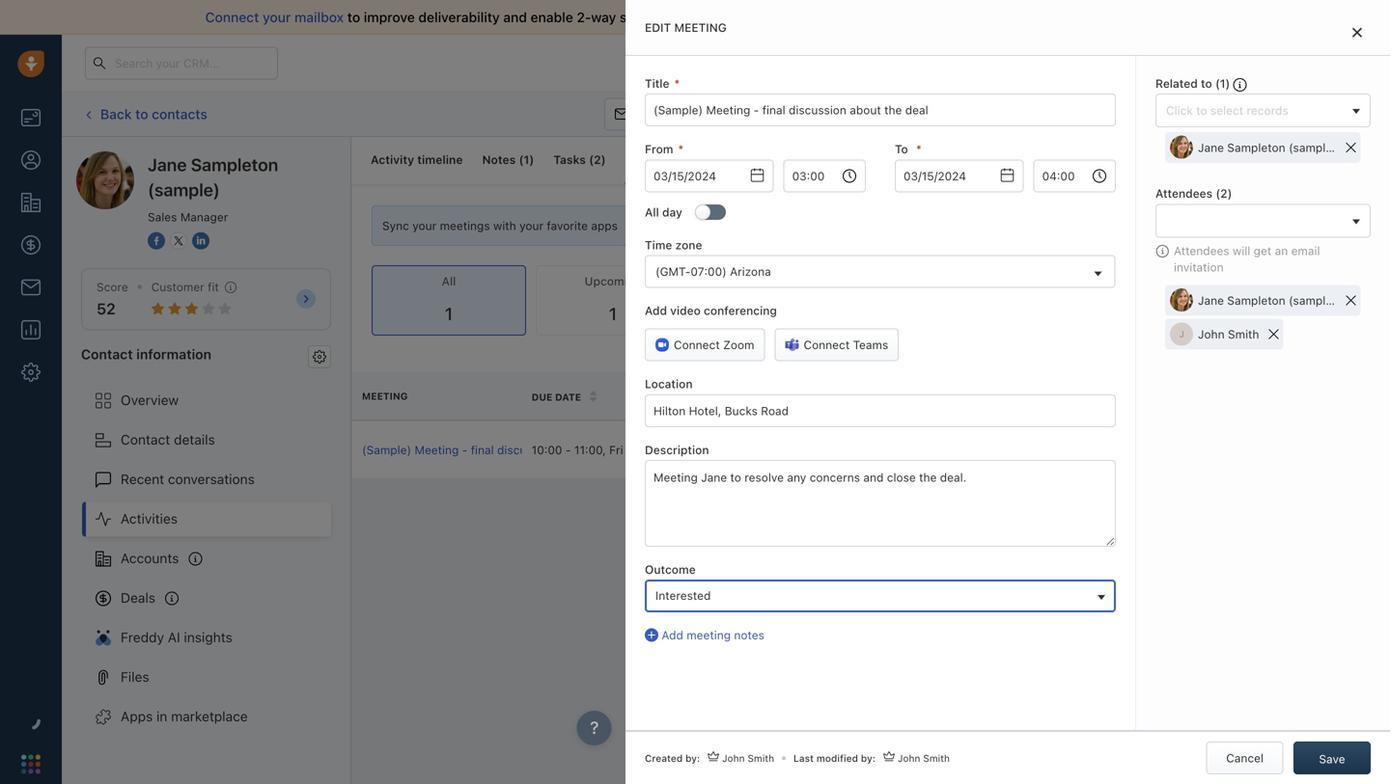 Task type: describe. For each thing, give the bounding box(es) containing it.
Click to select records search field
[[1161, 101, 1346, 121]]

connect your mailbox to improve deliverability and enable 2-way sync of email conversations.
[[205, 9, 800, 25]]

connect teams button
[[775, 329, 899, 362]]

add video conferencing
[[645, 304, 777, 318]]

2024
[[669, 443, 698, 457]]

52
[[97, 300, 116, 318]]

connect for connect zoom
[[674, 339, 720, 352]]

timeline
[[417, 153, 463, 167]]

2 - from the left
[[566, 443, 571, 457]]

your for sync
[[413, 219, 437, 233]]

activity
[[877, 153, 919, 167]]

Title text field
[[645, 94, 1116, 127]]

video
[[670, 304, 701, 318]]

of
[[653, 9, 666, 25]]

activities
[[121, 511, 178, 527]]

sales activities
[[1087, 108, 1169, 121]]

freddy ai insights
[[121, 630, 232, 646]]

sync your meetings with your favorite apps
[[382, 219, 618, 233]]

conversations.
[[707, 9, 800, 25]]

0 horizontal spatial in
[[156, 709, 167, 725]]

customer fit
[[151, 280, 219, 294]]

0 vertical spatial email
[[670, 9, 704, 25]]

2 for tasks ( 2 )
[[594, 153, 601, 167]]

the
[[593, 443, 611, 457]]

add meeting notes link
[[645, 628, 1116, 644]]

connect your mailbox link
[[205, 9, 347, 25]]

jane up the attendees ( 2 )
[[1198, 141, 1224, 155]]

( for tasks
[[589, 153, 594, 167]]

completed for completed date
[[701, 392, 764, 403]]

0 horizontal spatial john
[[722, 754, 745, 765]]

time
[[645, 238, 672, 252]]

fri
[[609, 443, 623, 457]]

score 52
[[97, 280, 128, 318]]

1 right from at the left of the page
[[686, 153, 692, 167]]

Location text field
[[645, 395, 1116, 428]]

2 vertical spatial (sample)
[[1289, 294, 1337, 308]]

-- text field
[[895, 160, 1024, 192]]

sampleton up the manager
[[191, 154, 278, 175]]

(sample) meeting - final discussion about the deal
[[362, 443, 637, 457]]

edit
[[645, 21, 671, 34]]

information
[[136, 346, 211, 362]]

add meeting
[[1290, 275, 1359, 289]]

with
[[493, 219, 516, 233]]

owner
[[871, 392, 909, 403]]

customer
[[151, 280, 204, 294]]

) up attendees will get an email invitation
[[1228, 187, 1232, 200]]

tab panel containing edit meeting
[[626, 0, 1390, 785]]

deliverability
[[418, 9, 500, 25]]

1 right send email icon
[[1263, 50, 1269, 62]]

to for related to ( 1 )
[[1201, 77, 1212, 90]]

contacts
[[152, 106, 207, 122]]

custom
[[798, 153, 841, 167]]

) for tasks
[[601, 153, 606, 167]]

10:00 - 11:00, fri 15 mar, 2024 --
[[532, 443, 712, 457]]

accounts
[[121, 551, 179, 567]]

create custom sales activity
[[757, 153, 919, 167]]

contact details
[[121, 432, 215, 448]]

deals
[[121, 590, 155, 606]]

overview
[[121, 393, 179, 408]]

notes
[[482, 153, 516, 167]]

1 by: from the left
[[686, 754, 700, 765]]

completed for completed
[[747, 275, 808, 288]]

interested
[[656, 590, 711, 603]]

1 - from the left
[[462, 443, 468, 457]]

task button
[[890, 98, 955, 131]]

jane sampleton (sample) down attendees will get an email invitation
[[1198, 294, 1337, 308]]

jane inside jane sampleton (sample)
[[148, 154, 187, 175]]

jane sampleton (sample) down "add deal"
[[1198, 141, 1337, 155]]

( for meetings
[[681, 153, 686, 167]]

from
[[645, 143, 673, 156]]

0 horizontal spatial smith
[[748, 754, 774, 765]]

add for add video conferencing
[[645, 304, 667, 318]]

connect for connect your mailbox to improve deliverability and enable 2-way sync of email conversations.
[[205, 9, 259, 25]]

created by:
[[645, 754, 700, 765]]

back to contacts link
[[81, 99, 208, 130]]

last
[[794, 754, 814, 765]]

2 by: from the left
[[861, 754, 876, 765]]

all for all day
[[645, 205, 659, 219]]

insights
[[184, 630, 232, 646]]

modified
[[817, 754, 858, 765]]

mar,
[[642, 443, 666, 457]]

sales manager
[[148, 210, 228, 224]]

1 down upcoming
[[609, 304, 617, 325]]

( down send email icon
[[1216, 77, 1220, 90]]

jane sampleton (sample) up the manager
[[148, 154, 278, 200]]

meetings
[[440, 219, 490, 233]]

files
[[121, 670, 149, 686]]

2 horizontal spatial john smith
[[1198, 328, 1259, 341]]

email inside attendees will get an email invitation
[[1291, 244, 1320, 258]]

sms button
[[784, 98, 848, 131]]

explore
[[1036, 56, 1078, 70]]

contact information
[[81, 346, 211, 362]]

way
[[591, 9, 616, 25]]

07:00)
[[691, 265, 727, 279]]

) left 1 link
[[1226, 77, 1230, 90]]

meeting for add meeting
[[1315, 275, 1359, 289]]

attendees will get an email invitation
[[1174, 244, 1320, 274]]

days
[[976, 56, 1000, 69]]

add deal
[[1236, 108, 1284, 121]]

1 horizontal spatial john smith
[[898, 754, 950, 765]]

email
[[633, 108, 662, 121]]

details
[[174, 432, 215, 448]]

21
[[962, 56, 973, 69]]

jane down connect apps
[[1198, 294, 1224, 308]]

0 vertical spatial to
[[347, 9, 360, 25]]

0
[[772, 304, 783, 325]]

connect for connect teams
[[804, 339, 850, 352]]

( for notes
[[519, 153, 524, 167]]

0 vertical spatial apps
[[591, 219, 618, 233]]

0 vertical spatial outcome
[[1041, 392, 1092, 403]]

cancel button
[[1207, 742, 1284, 775]]

plans
[[1081, 56, 1111, 70]]

all for all
[[442, 275, 456, 288]]

2-
[[577, 9, 591, 25]]

sync
[[620, 9, 650, 25]]

marketplace
[[171, 709, 248, 725]]

score
[[97, 280, 128, 294]]

created
[[645, 754, 683, 765]]

Start typing the details about the meeting... text field
[[645, 461, 1116, 547]]

task
[[919, 108, 944, 121]]

completed date
[[701, 392, 792, 403]]

(sample)
[[362, 443, 411, 457]]

cancel
[[1226, 752, 1264, 766]]

conferencing
[[704, 304, 777, 318]]

close image
[[1353, 27, 1362, 38]]

1 link
[[1243, 47, 1275, 80]]

0 vertical spatial (sample)
[[1289, 141, 1337, 155]]

zoom inside button
[[658, 219, 689, 233]]

1 vertical spatial meeting
[[415, 443, 459, 457]]

) for meetings
[[692, 153, 696, 167]]

your for connect
[[263, 9, 291, 25]]



Task type: locate. For each thing, give the bounding box(es) containing it.
1 vertical spatial completed
[[701, 392, 764, 403]]

add
[[1236, 108, 1258, 121], [1290, 275, 1312, 289], [645, 304, 667, 318], [662, 629, 683, 643]]

tasks ( 2 )
[[554, 153, 606, 167]]

ends
[[922, 56, 947, 69]]

tab panel
[[626, 0, 1390, 785]]

None text field
[[1034, 160, 1116, 192]]

Search your CRM... text field
[[85, 47, 278, 80]]

1 vertical spatial outcome
[[645, 563, 696, 577]]

0 horizontal spatial to
[[135, 106, 148, 122]]

1 vertical spatial (sample)
[[148, 180, 220, 200]]

apps down invitation
[[1198, 275, 1225, 289]]

2 vertical spatial to
[[135, 106, 148, 122]]

0 horizontal spatial your
[[263, 9, 291, 25]]

2 for attendees ( 2 )
[[1221, 187, 1228, 200]]

1 vertical spatial to
[[1201, 77, 1212, 90]]

jane down contacts
[[148, 154, 187, 175]]

1 vertical spatial sales
[[148, 210, 177, 224]]

john smith
[[1198, 328, 1259, 341], [722, 754, 774, 765], [898, 754, 950, 765]]

jane
[[1198, 141, 1224, 155], [148, 154, 187, 175], [1198, 294, 1224, 308]]

john smith left last
[[722, 754, 774, 765]]

attendees for attendees will get an email invitation
[[1174, 244, 1230, 258]]

zoom down the conferencing
[[723, 339, 755, 352]]

0 vertical spatial all
[[645, 205, 659, 219]]

activities
[[1120, 108, 1169, 121]]

by: right the created on the left of page
[[686, 754, 700, 765]]

0 vertical spatial deal
[[1261, 108, 1284, 121]]

1 down meetings
[[445, 304, 453, 325]]

contact down 52 button
[[81, 346, 133, 362]]

1 horizontal spatial meeting
[[415, 443, 459, 457]]

1 horizontal spatial outcome
[[1041, 392, 1092, 403]]

connect up search your crm... text field
[[205, 9, 259, 25]]

sampleton down attendees will get an email invitation
[[1227, 294, 1286, 308]]

1 vertical spatial in
[[156, 709, 167, 725]]

john right the modified
[[898, 754, 920, 765]]

1 vertical spatial 2
[[1221, 187, 1228, 200]]

2 inside "tab panel"
[[1221, 187, 1228, 200]]

deal down 1 link
[[1261, 108, 1284, 121]]

1 horizontal spatial by:
[[861, 754, 876, 765]]

about
[[558, 443, 590, 457]]

final
[[471, 443, 494, 457]]

-
[[462, 443, 468, 457], [566, 443, 571, 457], [701, 443, 707, 457], [707, 443, 712, 457]]

all left "day"
[[645, 205, 659, 219]]

( right from at the left of the page
[[681, 153, 686, 167]]

last modified by:
[[794, 754, 876, 765]]

connect teams
[[804, 339, 888, 352]]

meeting for add meeting notes
[[687, 629, 731, 643]]

1 horizontal spatial john
[[898, 754, 920, 765]]

your
[[873, 56, 896, 69]]

date
[[555, 392, 581, 403], [766, 392, 792, 403]]

connect apps
[[1149, 275, 1225, 289]]

2 horizontal spatial your
[[520, 219, 544, 233]]

meeting left final
[[415, 443, 459, 457]]

john smith down connect apps
[[1198, 328, 1259, 341]]

) right from at the left of the page
[[692, 153, 696, 167]]

add meeting notes
[[662, 629, 765, 643]]

in left 21
[[950, 56, 959, 69]]

(sample) meeting - final discussion about the deal link
[[362, 442, 637, 459]]

conversations
[[168, 472, 255, 488]]

add inside add meeting button
[[1290, 275, 1312, 289]]

1 horizontal spatial all
[[645, 205, 659, 219]]

john right created by:
[[722, 754, 745, 765]]

sync
[[382, 219, 409, 233]]

( right the notes
[[519, 153, 524, 167]]

john
[[1198, 328, 1225, 341], [722, 754, 745, 765], [898, 754, 920, 765]]

2 horizontal spatial smith
[[1228, 328, 1259, 341]]

by:
[[686, 754, 700, 765], [861, 754, 876, 765]]

15
[[627, 443, 639, 457]]

2 date from the left
[[766, 392, 792, 403]]

to down send email icon
[[1201, 77, 1212, 90]]

2 horizontal spatial john
[[1198, 328, 1225, 341]]

description
[[645, 443, 709, 457]]

apps in marketplace
[[121, 709, 248, 725]]

0 horizontal spatial date
[[555, 392, 581, 403]]

2 horizontal spatial to
[[1201, 77, 1212, 90]]

zoom down "day"
[[658, 219, 689, 233]]

in
[[950, 56, 959, 69], [156, 709, 167, 725]]

0 vertical spatial 2
[[594, 153, 601, 167]]

0 horizontal spatial by:
[[686, 754, 700, 765]]

0 horizontal spatial sales
[[148, 210, 177, 224]]

1 horizontal spatial email
[[1291, 244, 1320, 258]]

(sample) down add meeting
[[1289, 294, 1337, 308]]

0 vertical spatial attendees
[[1156, 187, 1213, 200]]

0 vertical spatial meeting
[[362, 391, 408, 402]]

upcoming
[[585, 275, 642, 288]]

0 horizontal spatial all
[[442, 275, 456, 288]]

1 horizontal spatial to
[[347, 9, 360, 25]]

(gmt-
[[656, 265, 691, 279]]

sales for sales activities
[[1087, 108, 1116, 121]]

add left video
[[645, 304, 667, 318]]

sales left the manager
[[148, 210, 177, 224]]

related to ( 1 )
[[1156, 77, 1234, 90]]

discussion
[[497, 443, 555, 457]]

1 horizontal spatial sales
[[1087, 108, 1116, 121]]

1 horizontal spatial deal
[[1261, 108, 1284, 121]]

add down interested
[[662, 629, 683, 643]]

completed down connect zoom
[[701, 392, 764, 403]]

apps right favorite
[[591, 219, 618, 233]]

attendees ( 2 )
[[1156, 187, 1232, 200]]

1 vertical spatial contact
[[121, 432, 170, 448]]

an
[[1275, 244, 1288, 258]]

1 horizontal spatial smith
[[923, 754, 950, 765]]

recent
[[121, 472, 164, 488]]

1 vertical spatial deal
[[614, 443, 637, 457]]

(sample) down click to select records search field
[[1289, 141, 1337, 155]]

0 horizontal spatial zoom
[[658, 219, 689, 233]]

meeting for edit meeting
[[674, 21, 727, 34]]

attendees inside attendees will get an email invitation
[[1174, 244, 1230, 258]]

0 vertical spatial contact
[[81, 346, 133, 362]]

attendees for attendees ( 2 )
[[1156, 187, 1213, 200]]

0 vertical spatial in
[[950, 56, 959, 69]]

by: right the modified
[[861, 754, 876, 765]]

connect left teams
[[804, 339, 850, 352]]

email right of
[[670, 9, 704, 25]]

0 horizontal spatial email
[[670, 9, 704, 25]]

to
[[347, 9, 360, 25], [1201, 77, 1212, 90], [135, 106, 148, 122]]

0 horizontal spatial deal
[[614, 443, 637, 457]]

recent conversations
[[121, 472, 255, 488]]

meetings
[[625, 153, 678, 167]]

john down connect apps
[[1198, 328, 1225, 341]]

meeting inside button
[[1315, 275, 1359, 289]]

related
[[1156, 77, 1198, 90]]

0 horizontal spatial meeting
[[362, 391, 408, 402]]

your
[[263, 9, 291, 25], [413, 219, 437, 233], [520, 219, 544, 233]]

0 vertical spatial meeting
[[674, 21, 727, 34]]

your right with
[[520, 219, 544, 233]]

meeting left 'notes' on the right bottom
[[687, 629, 731, 643]]

date for completed date
[[766, 392, 792, 403]]

) right tasks
[[601, 153, 606, 167]]

0 vertical spatial sales
[[1087, 108, 1116, 121]]

-- text field
[[645, 160, 774, 192]]

connect apps button
[[1119, 266, 1254, 298], [1119, 266, 1254, 298]]

deal inside button
[[1261, 108, 1284, 121]]

apps
[[591, 219, 618, 233], [1198, 275, 1225, 289]]

back
[[100, 106, 132, 122]]

meeting up the (sample) at the left of the page
[[362, 391, 408, 402]]

1 horizontal spatial in
[[950, 56, 959, 69]]

to right mailbox
[[347, 9, 360, 25]]

connect
[[205, 9, 259, 25], [1149, 275, 1195, 289], [674, 339, 720, 352], [804, 339, 850, 352]]

)
[[1226, 77, 1230, 90], [529, 153, 534, 167], [601, 153, 606, 167], [692, 153, 696, 167], [1228, 187, 1232, 200]]

due
[[532, 392, 553, 403]]

trial
[[899, 56, 919, 69]]

1 horizontal spatial zoom
[[723, 339, 755, 352]]

4 - from the left
[[707, 443, 712, 457]]

1 vertical spatial meeting
[[1315, 275, 1359, 289]]

) right the notes
[[529, 153, 534, 167]]

( right tasks
[[589, 153, 594, 167]]

explore plans
[[1036, 56, 1111, 70]]

contact for contact details
[[121, 432, 170, 448]]

john smith right the modified
[[898, 754, 950, 765]]

call link
[[683, 98, 742, 131]]

1 horizontal spatial your
[[413, 219, 437, 233]]

2 up attendees will get an email invitation
[[1221, 187, 1228, 200]]

0 vertical spatial completed
[[747, 275, 808, 288]]

1 vertical spatial zoom
[[723, 339, 755, 352]]

connect for connect apps
[[1149, 275, 1195, 289]]

email right an
[[1291, 244, 1320, 258]]

2 vertical spatial meeting
[[687, 629, 731, 643]]

notes
[[734, 629, 765, 643]]

activity
[[371, 153, 414, 167]]

sampleton down "add deal"
[[1227, 141, 1286, 155]]

1 date from the left
[[555, 392, 581, 403]]

create
[[757, 153, 795, 167]]

to right back
[[135, 106, 148, 122]]

sales
[[1087, 108, 1116, 121], [148, 210, 177, 224]]

1 right the notes
[[524, 153, 529, 167]]

add for add meeting notes
[[662, 629, 683, 643]]

meeting right of
[[674, 21, 727, 34]]

2
[[594, 153, 601, 167], [1221, 187, 1228, 200]]

zoom inside button
[[723, 339, 755, 352]]

add meeting button
[[1263, 266, 1370, 298]]

add inside add meeting notes link
[[662, 629, 683, 643]]

connect inside button
[[674, 339, 720, 352]]

all inside "tab panel"
[[645, 205, 659, 219]]

completed up 0 at top
[[747, 275, 808, 288]]

connect down video
[[674, 339, 720, 352]]

improve
[[364, 9, 415, 25]]

( up attendees will get an email invitation
[[1216, 187, 1221, 200]]

1 horizontal spatial date
[[766, 392, 792, 403]]

contact for contact information
[[81, 346, 133, 362]]

send email image
[[1210, 57, 1223, 70]]

save button
[[1294, 742, 1371, 775]]

1 inside "tab panel"
[[1220, 77, 1226, 90]]

0 horizontal spatial apps
[[591, 219, 618, 233]]

1 horizontal spatial apps
[[1198, 275, 1225, 289]]

2 right tasks
[[594, 153, 601, 167]]

) for notes
[[529, 153, 534, 167]]

0 horizontal spatial outcome
[[645, 563, 696, 577]]

add down 1 link
[[1236, 108, 1258, 121]]

1 vertical spatial all
[[442, 275, 456, 288]]

1 vertical spatial attendees
[[1174, 244, 1230, 258]]

time zone
[[645, 238, 702, 252]]

all down meetings
[[442, 275, 456, 288]]

tasks
[[554, 153, 586, 167]]

add down attendees will get an email invitation
[[1290, 275, 1312, 289]]

to for back to contacts
[[135, 106, 148, 122]]

1 down send email icon
[[1220, 77, 1226, 90]]

sales left activities
[[1087, 108, 1116, 121]]

your trial ends in 21 days
[[873, 56, 1000, 69]]

contact up recent
[[121, 432, 170, 448]]

(
[[1216, 77, 1220, 90], [519, 153, 524, 167], [589, 153, 594, 167], [681, 153, 686, 167], [1216, 187, 1221, 200]]

dialog containing edit meeting
[[626, 0, 1390, 785]]

freshworks switcher image
[[21, 755, 41, 775]]

0 horizontal spatial john smith
[[722, 754, 774, 765]]

in right apps
[[156, 709, 167, 725]]

date for due date
[[555, 392, 581, 403]]

add for add deal
[[1236, 108, 1258, 121]]

connect inside button
[[804, 339, 850, 352]]

sales for sales manager
[[148, 210, 177, 224]]

connect zoom button
[[645, 329, 765, 362]]

1 horizontal spatial 2
[[1221, 187, 1228, 200]]

meeting down attendees will get an email invitation
[[1315, 275, 1359, 289]]

smith
[[1228, 328, 1259, 341], [748, 754, 774, 765], [923, 754, 950, 765]]

fit
[[208, 280, 219, 294]]

add inside add deal button
[[1236, 108, 1258, 121]]

interested button
[[645, 580, 1116, 613]]

0 horizontal spatial 2
[[594, 153, 601, 167]]

deal right the
[[614, 443, 637, 457]]

your right sync
[[413, 219, 437, 233]]

mailbox
[[295, 9, 344, 25]]

back to contacts
[[100, 106, 207, 122]]

(sample) up sales manager
[[148, 180, 220, 200]]

mng settings image
[[313, 350, 326, 364]]

zoom button
[[626, 214, 703, 238]]

due date
[[532, 392, 581, 403]]

enable
[[531, 9, 573, 25]]

teams
[[853, 339, 888, 352]]

dialog
[[626, 0, 1390, 785]]

date down connect teams button
[[766, 392, 792, 403]]

1 vertical spatial apps
[[1198, 275, 1225, 289]]

date right the 'due' at the left of the page
[[555, 392, 581, 403]]

11:00,
[[574, 443, 606, 457]]

your left mailbox
[[263, 9, 291, 25]]

3 - from the left
[[701, 443, 707, 457]]

add for add meeting
[[1290, 275, 1312, 289]]

connect down invitation
[[1149, 275, 1195, 289]]

None text field
[[784, 160, 866, 192]]

0 vertical spatial zoom
[[658, 219, 689, 233]]

completed
[[747, 275, 808, 288], [701, 392, 764, 403]]

zoom
[[658, 219, 689, 233], [723, 339, 755, 352]]

1 vertical spatial email
[[1291, 244, 1320, 258]]



Task type: vqa. For each thing, say whether or not it's contained in the screenshot.
left date
yes



